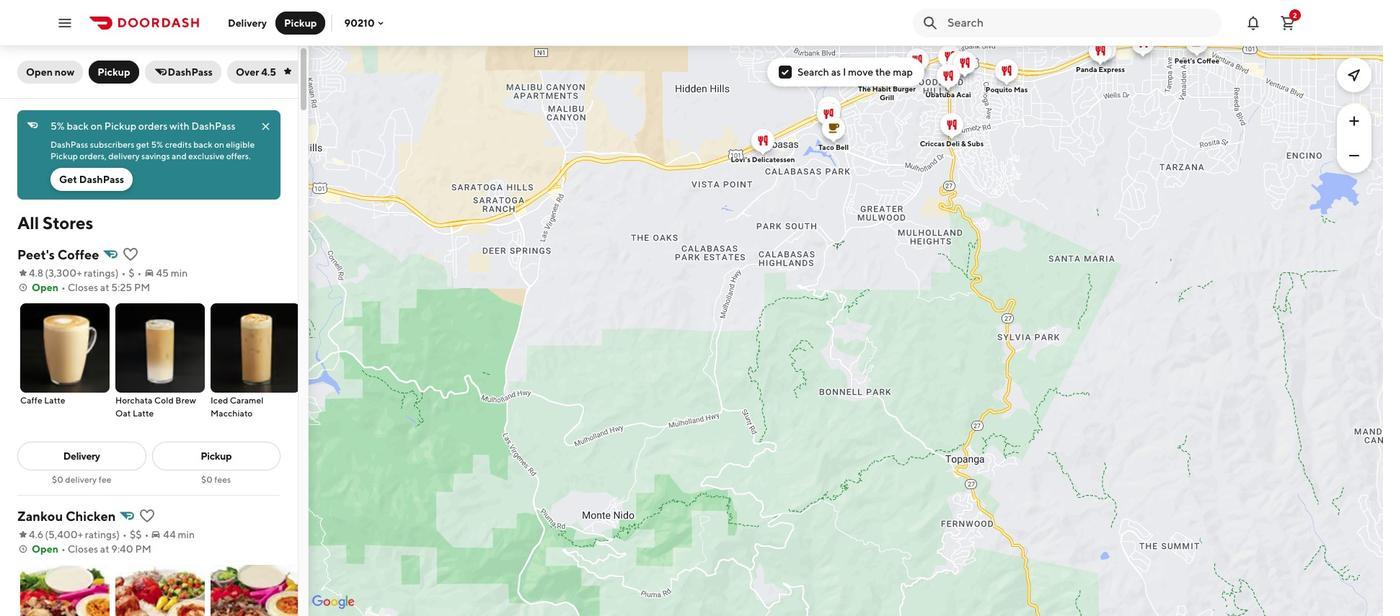 Task type: vqa. For each thing, say whether or not it's contained in the screenshot.
the bottommost 6
no



Task type: describe. For each thing, give the bounding box(es) containing it.
min for peet's coffee
[[171, 268, 188, 279]]

min for zankou chicken
[[178, 529, 195, 541]]

4.6
[[29, 529, 44, 541]]

pickup inside dashpass subscribers get 5% credits back on eligible pickup orders, delivery savings and exclusive offers.
[[50, 151, 78, 162]]

subscribers
[[90, 139, 134, 150]]

caffe
[[20, 395, 42, 406]]

iced caramel macchiato
[[211, 395, 264, 419]]

3,300+
[[48, 268, 82, 279]]

delivery inside dashpass subscribers get 5% credits back on eligible pickup orders, delivery savings and exclusive offers.
[[108, 151, 140, 162]]

2
[[1293, 10, 1298, 19]]

search
[[798, 66, 829, 78]]

• $$
[[123, 529, 142, 541]]

credits
[[165, 139, 192, 150]]

open now button
[[17, 61, 83, 84]]

with
[[170, 120, 190, 132]]

( for zankou
[[45, 529, 48, 541]]

pm for zankou chicken
[[135, 544, 151, 555]]

dashpass subscribers get 5% credits back on eligible pickup orders, delivery savings and exclusive offers.
[[50, 139, 257, 162]]

horchata cold brew oat latte image
[[115, 304, 205, 393]]

• left $
[[122, 268, 126, 279]]

4.8
[[29, 268, 43, 279]]

pickup inside pickup link
[[201, 451, 232, 462]]

$$
[[130, 529, 142, 541]]

delivery button
[[219, 11, 276, 34]]

90210 button
[[344, 17, 386, 28]]

iced
[[211, 395, 228, 406]]

1 vertical spatial delivery
[[65, 475, 97, 485]]

5% back on pickup orders with dashpass
[[50, 120, 236, 132]]

chicken kabob plate image
[[115, 566, 205, 617]]

( for peet's
[[45, 268, 48, 279]]

open now
[[26, 66, 74, 78]]

as
[[831, 66, 841, 78]]

horchata cold brew oat latte button
[[115, 304, 205, 421]]

$0 for delivery
[[52, 475, 63, 485]]

45 min
[[156, 268, 188, 279]]

pickup right now
[[98, 66, 130, 78]]

open • closes at 5:25 pm
[[32, 282, 150, 294]]

• down "5,400+"
[[61, 544, 66, 555]]

open menu image
[[56, 14, 74, 31]]

over
[[236, 66, 259, 78]]

caffe latte image
[[20, 304, 110, 393]]

stores
[[43, 213, 93, 233]]

zoom out image
[[1346, 147, 1363, 164]]

orders
[[138, 120, 168, 132]]

savings
[[141, 151, 170, 162]]

caramel
[[230, 395, 264, 406]]

and
[[172, 151, 187, 162]]

caffe latte
[[20, 395, 65, 406]]

over 4.5
[[236, 66, 276, 78]]

caffe latte button
[[20, 304, 110, 408]]

delivery for delivery button
[[228, 17, 267, 28]]

all stores
[[17, 213, 93, 233]]

get
[[59, 174, 77, 185]]

at for peet's coffee
[[100, 282, 109, 294]]

$0 fees
[[201, 475, 231, 485]]

45
[[156, 268, 169, 279]]

cold
[[154, 395, 174, 406]]

• left $$
[[123, 529, 127, 541]]

fee
[[99, 475, 111, 485]]

0 horizontal spatial latte
[[44, 395, 65, 406]]

eligible
[[226, 139, 255, 150]]

ratings for chicken
[[85, 529, 116, 541]]

click to add this store to your saved list image
[[122, 246, 139, 263]]

average rating of 4.8 out of 5 element
[[17, 266, 43, 281]]

notification bell image
[[1245, 14, 1262, 31]]

2 button
[[1274, 8, 1303, 37]]

1 horizontal spatial pickup button
[[276, 11, 326, 34]]

4.5
[[261, 66, 276, 78]]

iced caramel macchiato button
[[211, 304, 300, 421]]

( 5,400+ ratings )
[[45, 529, 120, 541]]

search as i move the map
[[798, 66, 913, 78]]

iced caramel macchiato image
[[211, 304, 300, 393]]

0 horizontal spatial pickup button
[[89, 61, 139, 84]]

44 min
[[163, 529, 195, 541]]

$0 for pickup
[[201, 475, 213, 485]]

zankou
[[17, 509, 63, 524]]

chicken
[[66, 509, 116, 524]]

$
[[129, 268, 135, 279]]

pickup up subscribers
[[104, 120, 136, 132]]

90210
[[344, 17, 375, 28]]

horchata
[[115, 395, 153, 406]]

dashpass inside dashpass subscribers get 5% credits back on eligible pickup orders, delivery savings and exclusive offers.
[[50, 139, 88, 150]]

brew
[[176, 395, 196, 406]]

) for peet's coffee
[[115, 268, 119, 279]]

5:25
[[111, 282, 132, 294]]

5% inside dashpass subscribers get 5% credits back on eligible pickup orders, delivery savings and exclusive offers.
[[151, 139, 163, 150]]

back inside dashpass subscribers get 5% credits back on eligible pickup orders, delivery savings and exclusive offers.
[[194, 139, 212, 150]]

now
[[55, 66, 74, 78]]



Task type: locate. For each thing, give the bounding box(es) containing it.
0 horizontal spatial $0
[[52, 475, 63, 485]]

0 vertical spatial delivery
[[108, 151, 140, 162]]

ratings up open • closes at 9:40 pm
[[85, 529, 116, 541]]

&
[[962, 139, 966, 148], [962, 139, 966, 148]]

pm down $
[[134, 282, 150, 294]]

express
[[1099, 65, 1125, 73], [1099, 65, 1125, 73]]

at left 5:25
[[100, 282, 109, 294]]

closes down the ( 5,400+ ratings )
[[68, 544, 98, 555]]

1 vertical spatial (
[[45, 529, 48, 541]]

burger
[[893, 84, 916, 93], [893, 84, 916, 93]]

0 vertical spatial back
[[67, 120, 89, 132]]

grill
[[880, 93, 894, 101], [880, 93, 894, 101]]

0 vertical spatial open
[[26, 66, 53, 78]]

on up subscribers
[[91, 120, 102, 132]]

1 horizontal spatial $0
[[201, 475, 213, 485]]

chicken tarna plate image
[[20, 566, 110, 617]]

latte right caffe
[[44, 395, 65, 406]]

get dashpass button
[[50, 168, 133, 191]]

deli
[[946, 139, 960, 148], [946, 139, 960, 148]]

poquito mas
[[986, 85, 1028, 93], [986, 85, 1028, 93]]

average rating of 4.6 out of 5 element
[[17, 528, 44, 542]]

• $
[[122, 268, 135, 279]]

powered by google image
[[312, 596, 355, 610]]

tarna & shawerma combo plate image
[[211, 566, 300, 617]]

coffee
[[1197, 56, 1220, 65], [1197, 56, 1220, 65], [57, 247, 99, 263]]

click to add this store to your saved list image
[[139, 508, 156, 525]]

(
[[45, 268, 48, 279], [45, 529, 48, 541]]

over 4.5 button
[[227, 61, 323, 84]]

pickup up $0 fees
[[201, 451, 232, 462]]

1 horizontal spatial 5%
[[151, 139, 163, 150]]

ratings
[[84, 268, 115, 279], [85, 529, 116, 541]]

2 at from the top
[[100, 544, 109, 555]]

5,400+
[[48, 529, 83, 541]]

map region
[[201, 0, 1384, 617]]

9:40
[[111, 544, 133, 555]]

horchata cold brew oat latte
[[115, 395, 196, 419]]

open • closes at 9:40 pm
[[32, 544, 151, 555]]

pickup button up over 4.5 button
[[276, 11, 326, 34]]

ratings up open • closes at 5:25 pm
[[84, 268, 115, 279]]

5%
[[50, 120, 65, 132], [151, 139, 163, 150]]

on
[[91, 120, 102, 132], [214, 139, 224, 150]]

1 $0 from the left
[[52, 475, 63, 485]]

) left • $
[[115, 268, 119, 279]]

44
[[163, 529, 176, 541]]

0 horizontal spatial delivery
[[63, 451, 100, 462]]

the habit burger grill
[[858, 84, 916, 101], [858, 84, 916, 101]]

pickup
[[284, 17, 317, 28], [98, 66, 130, 78], [104, 120, 136, 132], [50, 151, 78, 162], [201, 451, 232, 462]]

offers.
[[226, 151, 251, 162]]

delivery link
[[17, 442, 146, 471]]

exclusive
[[188, 151, 225, 162]]

at left 9:40
[[100, 544, 109, 555]]

criccas deli & subs
[[920, 139, 984, 148], [920, 139, 984, 148]]

1 horizontal spatial delivery
[[108, 151, 140, 162]]

0 horizontal spatial on
[[91, 120, 102, 132]]

min right the 44
[[178, 529, 195, 541]]

latte down horchata
[[133, 408, 154, 419]]

1 vertical spatial at
[[100, 544, 109, 555]]

pickup button
[[276, 11, 326, 34], [89, 61, 139, 84]]

1 vertical spatial latte
[[133, 408, 154, 419]]

2 closes from the top
[[68, 544, 98, 555]]

0 horizontal spatial 5%
[[50, 120, 65, 132]]

closes down ( 3,300+ ratings )
[[68, 282, 98, 294]]

2 $0 from the left
[[201, 475, 213, 485]]

0 vertical spatial delivery
[[228, 17, 267, 28]]

zankou chicken
[[17, 509, 116, 524]]

1 vertical spatial back
[[194, 139, 212, 150]]

pm for peet's coffee
[[134, 282, 150, 294]]

pm
[[134, 282, 150, 294], [135, 544, 151, 555]]

1 vertical spatial ratings
[[85, 529, 116, 541]]

1 vertical spatial min
[[178, 529, 195, 541]]

1 horizontal spatial on
[[214, 139, 224, 150]]

at for zankou chicken
[[100, 544, 109, 555]]

0 vertical spatial (
[[45, 268, 48, 279]]

dashpass up with at the top left
[[168, 66, 213, 78]]

lovi's
[[731, 155, 751, 163], [731, 155, 751, 163]]

map
[[893, 66, 913, 78]]

pickup right delivery button
[[284, 17, 317, 28]]

delivery
[[228, 17, 267, 28], [63, 451, 100, 462]]

1 at from the top
[[100, 282, 109, 294]]

i
[[843, 66, 846, 78]]

closes for coffee
[[68, 282, 98, 294]]

pickup up "get"
[[50, 151, 78, 162]]

pickup link
[[152, 442, 281, 471]]

1 vertical spatial closes
[[68, 544, 98, 555]]

$0 delivery fee
[[52, 475, 111, 485]]

1 vertical spatial delivery
[[63, 451, 100, 462]]

Search as I move the map checkbox
[[779, 66, 792, 79]]

on up exclusive
[[214, 139, 224, 150]]

dashpass down orders,
[[79, 174, 124, 185]]

min right 45
[[171, 268, 188, 279]]

min
[[171, 268, 188, 279], [178, 529, 195, 541]]

fees
[[214, 475, 231, 485]]

move
[[848, 66, 874, 78]]

dashpass up exclusive
[[192, 120, 236, 132]]

delivery inside delivery link
[[63, 451, 100, 462]]

)
[[115, 268, 119, 279], [116, 529, 120, 541]]

open down 4.8
[[32, 282, 58, 294]]

1 vertical spatial on
[[214, 139, 224, 150]]

habit
[[873, 84, 891, 93], [873, 84, 891, 93]]

$0 left fees
[[201, 475, 213, 485]]

1 vertical spatial pm
[[135, 544, 151, 555]]

acai
[[957, 90, 972, 98], [957, 90, 972, 98]]

0 vertical spatial on
[[91, 120, 102, 132]]

all
[[17, 213, 39, 233]]

1 horizontal spatial back
[[194, 139, 212, 150]]

open down 4.6
[[32, 544, 58, 555]]

1 vertical spatial 5%
[[151, 139, 163, 150]]

recenter the map image
[[1346, 66, 1363, 84]]

1 ( from the top
[[45, 268, 48, 279]]

( 3,300+ ratings )
[[45, 268, 119, 279]]

delivery for delivery link at the left of the page
[[63, 451, 100, 462]]

back up exclusive
[[194, 139, 212, 150]]

delivery down subscribers
[[108, 151, 140, 162]]

the
[[876, 66, 891, 78]]

1 vertical spatial open
[[32, 282, 58, 294]]

bell
[[836, 142, 849, 151], [836, 142, 849, 151]]

0 vertical spatial at
[[100, 282, 109, 294]]

5% up "get"
[[50, 120, 65, 132]]

) for zankou chicken
[[116, 529, 120, 541]]

$0
[[52, 475, 63, 485], [201, 475, 213, 485]]

0 horizontal spatial back
[[67, 120, 89, 132]]

0 vertical spatial latte
[[44, 395, 65, 406]]

0 vertical spatial )
[[115, 268, 119, 279]]

latte inside horchata cold brew oat latte
[[133, 408, 154, 419]]

2 vertical spatial open
[[32, 544, 58, 555]]

3 items, open order cart image
[[1280, 14, 1297, 31]]

zoom in image
[[1346, 113, 1363, 130]]

macchiato
[[211, 408, 253, 419]]

Store search: begin typing to search for stores available on DoorDash text field
[[948, 15, 1213, 31]]

subs
[[968, 139, 984, 148], [968, 139, 984, 148]]

delivery down delivery link at the left of the page
[[65, 475, 97, 485]]

1 horizontal spatial delivery
[[228, 17, 267, 28]]

1 vertical spatial )
[[116, 529, 120, 541]]

$0 down delivery link at the left of the page
[[52, 475, 63, 485]]

5% up savings
[[151, 139, 163, 150]]

oat
[[115, 408, 131, 419]]

1 vertical spatial pickup button
[[89, 61, 139, 84]]

0 horizontal spatial delivery
[[65, 475, 97, 485]]

closes
[[68, 282, 98, 294], [68, 544, 98, 555]]

peet's coffee
[[17, 247, 99, 263]]

dashpass up orders,
[[50, 139, 88, 150]]

0 vertical spatial 5%
[[50, 120, 65, 132]]

orders,
[[80, 151, 107, 162]]

• down 3,300+
[[61, 282, 66, 294]]

) left the • $$
[[116, 529, 120, 541]]

ubatuba acai
[[926, 90, 972, 98], [926, 90, 972, 98]]

0 vertical spatial pickup button
[[276, 11, 326, 34]]

open inside button
[[26, 66, 53, 78]]

2 ( from the top
[[45, 529, 48, 541]]

• right $
[[137, 268, 142, 279]]

0 vertical spatial ratings
[[84, 268, 115, 279]]

get
[[136, 139, 149, 150]]

1 closes from the top
[[68, 282, 98, 294]]

pm down $$
[[135, 544, 151, 555]]

open left now
[[26, 66, 53, 78]]

( right 4.8
[[45, 268, 48, 279]]

delicatessen
[[752, 155, 795, 163], [752, 155, 795, 163]]

closes for chicken
[[68, 544, 98, 555]]

1 horizontal spatial latte
[[133, 408, 154, 419]]

pickup button right now
[[89, 61, 139, 84]]

delivery up $0 delivery fee
[[63, 451, 100, 462]]

open for zankou
[[32, 544, 58, 555]]

ratings for coffee
[[84, 268, 115, 279]]

get dashpass
[[59, 174, 124, 185]]

0 vertical spatial pm
[[134, 282, 150, 294]]

delivery up "over"
[[228, 17, 267, 28]]

• right $$
[[145, 529, 149, 541]]

ubatuba
[[926, 90, 955, 98], [926, 90, 955, 98]]

open for peet's
[[32, 282, 58, 294]]

the
[[858, 84, 871, 93], [858, 84, 871, 93]]

delivery inside delivery button
[[228, 17, 267, 28]]

panda
[[1076, 65, 1098, 73], [1076, 65, 1098, 73]]

( right 4.6
[[45, 529, 48, 541]]

0 vertical spatial min
[[171, 268, 188, 279]]

open
[[26, 66, 53, 78], [32, 282, 58, 294], [32, 544, 58, 555]]

dashpass button
[[145, 61, 221, 84]]

0 vertical spatial closes
[[68, 282, 98, 294]]

on inside dashpass subscribers get 5% credits back on eligible pickup orders, delivery savings and exclusive offers.
[[214, 139, 224, 150]]

back up orders,
[[67, 120, 89, 132]]



